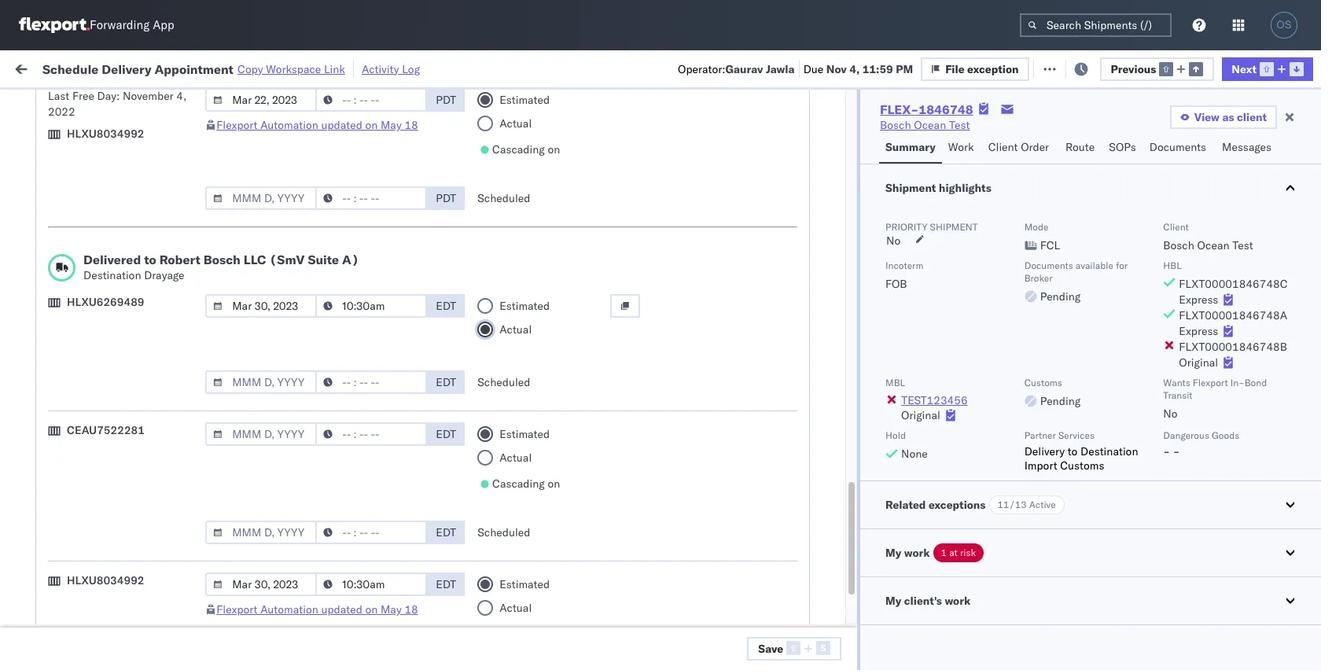 Task type: vqa. For each thing, say whether or not it's contained in the screenshot.


Task type: locate. For each thing, give the bounding box(es) containing it.
order
[[1021, 140, 1049, 154]]

8:30 pm pst, jan 23, 2023 for schedule pickup from rotterdam, netherlands
[[253, 573, 394, 587]]

documents down 'workitem'
[[36, 165, 93, 179]]

: for status
[[114, 97, 117, 109]]

2 vertical spatial integration
[[686, 642, 740, 656]]

0 vertical spatial work
[[45, 57, 86, 79]]

8:30 down 11:59 pm pst, jan 12, 2023
[[253, 538, 277, 553]]

1889466 for confirm pickup from los angeles, ca
[[902, 435, 950, 449]]

1 vertical spatial 8:30 pm pst, jan 23, 2023
[[253, 573, 394, 587]]

caiu7969337
[[969, 157, 1043, 171]]

original down test123456 button
[[901, 408, 941, 422]]

message
[[212, 61, 256, 75]]

-- : -- -- text field for hlxu6269489
[[316, 294, 427, 318]]

0 vertical spatial -- : -- -- text field
[[316, 88, 427, 112]]

delivery up the hlxu6269489 at the top left of the page
[[86, 261, 126, 275]]

4, inside last free day: november 4, 2022
[[176, 89, 187, 103]]

-- : -- -- text field for hlxu8034992
[[316, 573, 427, 596]]

1 gvcu5265864 from the top
[[969, 538, 1047, 552]]

file exception button
[[1028, 56, 1136, 80], [1028, 56, 1136, 80], [921, 57, 1029, 81], [921, 57, 1029, 81]]

3 schedule delivery appointment button from the top
[[36, 537, 193, 554]]

lhuu7894563, uetu5238478 for schedule pickup from los angeles, ca
[[969, 365, 1130, 379]]

original
[[1179, 356, 1219, 370], [901, 408, 941, 422]]

2 pending from the top
[[1040, 394, 1081, 408]]

file down search shipments (/) text box
[[1052, 61, 1072, 75]]

from inside schedule pickup from rotterdam, netherlands
[[122, 564, 145, 579]]

18 right 24,
[[405, 603, 418, 617]]

1 vertical spatial upload customs clearance documents link
[[36, 321, 223, 353]]

0 horizontal spatial work
[[172, 61, 199, 75]]

2022 for second schedule pickup from los angeles, ca button from the top of the page
[[370, 227, 398, 241]]

0 vertical spatial 13,
[[357, 365, 374, 380]]

highlights
[[939, 181, 992, 195]]

flex-1846748 up the priority
[[868, 192, 950, 206]]

pickup for the schedule pickup from rotterdam, netherlands button
[[86, 564, 120, 579]]

8:30 pm pst, jan 23, 2023 up 11:59 pm pst, jan 24, 2023
[[253, 573, 394, 587]]

numbers inside the container numbers
[[969, 135, 1008, 146]]

schedule delivery appointment link for 11:59 pm pdt, nov 4, 2022
[[36, 260, 193, 276]]

1 vertical spatial karl
[[821, 573, 841, 587]]

0 vertical spatial to
[[144, 252, 156, 267]]

0 vertical spatial scheduled
[[478, 191, 531, 205]]

gvcu5265864 up abcd1234560
[[969, 573, 1047, 587]]

estimated
[[500, 93, 550, 107], [500, 299, 550, 313], [500, 427, 550, 441], [500, 577, 550, 592]]

1 cascading from the top
[[492, 142, 545, 157]]

bosch ocean test
[[880, 118, 970, 132], [584, 227, 674, 241], [686, 227, 776, 241], [584, 296, 674, 310], [584, 400, 674, 414], [686, 400, 776, 414]]

pm for 3rd schedule pickup from los angeles, ca button from the top of the page
[[287, 296, 304, 310]]

9 resize handle column header from the left
[[1241, 122, 1260, 670]]

ceau7522281, hlxu6269489, hlxu8034992 for schedule pickup from los angeles, ca link related to second schedule pickup from los angeles, ca button from the top of the page
[[969, 227, 1213, 241]]

fob
[[886, 277, 907, 291]]

schedule pickup from los angeles, ca
[[36, 184, 212, 214], [36, 218, 212, 248], [36, 287, 212, 317], [36, 357, 212, 387], [36, 495, 212, 525], [36, 599, 212, 629]]

automation
[[260, 118, 318, 132], [260, 603, 318, 617]]

from left rotterdam, at bottom left
[[122, 564, 145, 579]]

schedule for second schedule pickup from los angeles, ca button from the top of the page
[[36, 218, 83, 232]]

1 horizontal spatial :
[[365, 97, 368, 109]]

1 jaw from the top
[[1306, 158, 1321, 172]]

automation left 24,
[[260, 603, 318, 617]]

2 vertical spatial flexport
[[216, 603, 258, 617]]

6 ocean fcl from the top
[[481, 365, 536, 380]]

hlxu6269489
[[67, 295, 144, 309]]

-- : -- -- text field down 205
[[316, 88, 427, 112]]

flex- for the confirm pickup from los angeles, ca link
[[868, 435, 902, 449]]

1846748
[[919, 101, 974, 117], [902, 192, 950, 206], [902, 227, 950, 241], [902, 262, 950, 276]]

0 vertical spatial upload customs clearance documents link
[[36, 148, 223, 180]]

work
[[45, 57, 86, 79], [904, 546, 930, 560], [945, 594, 971, 608]]

1 11:59 pm pst, dec 13, 2022 from the top
[[253, 365, 404, 380]]

13,
[[357, 365, 374, 380], [357, 400, 374, 414]]

1 upload from the top
[[36, 149, 72, 163]]

documents available for broker
[[1025, 260, 1128, 284]]

account for schedule delivery appointment
[[767, 538, 808, 553]]

1 vertical spatial 2130387
[[902, 573, 950, 587]]

work inside import work button
[[172, 61, 199, 75]]

0 vertical spatial mmm d, yyyy text field
[[205, 88, 317, 112]]

work left 1
[[904, 546, 930, 560]]

2 mmm d, yyyy text field from the top
[[205, 186, 317, 210]]

2 upload customs clearance documents link from the top
[[36, 321, 223, 353]]

2 upload from the top
[[36, 322, 72, 336]]

3 1889466 from the top
[[902, 435, 950, 449]]

destination inside the delivered to robert bosch llc (smv suite a) destination drayage
[[83, 268, 141, 282]]

snoozed
[[329, 97, 365, 109]]

bosch inside client bosch ocean test incoterm fob
[[1164, 238, 1195, 252]]

3 ocean fcl from the top
[[481, 227, 536, 241]]

0 vertical spatial 8:30 pm pst, jan 23, 2023
[[253, 538, 394, 553]]

pickup inside schedule pickup from rotterdam, netherlands
[[86, 564, 120, 579]]

1846748 for 6th schedule pickup from los angeles, ca button from the bottom
[[902, 192, 950, 206]]

MMM D, YYYY text field
[[205, 88, 317, 112], [205, 186, 317, 210], [205, 521, 317, 544]]

ceau7522281, for schedule pickup from los angeles, ca link associated with 6th schedule pickup from los angeles, ca button from the bottom
[[969, 192, 1050, 206]]

angeles, for schedule pickup from los angeles, ca link related to second schedule pickup from los angeles, ca button from the top of the page
[[169, 218, 212, 232]]

3 uetu5238478 from the top
[[1053, 434, 1130, 448]]

--
[[1071, 608, 1085, 622]]

1 mmm d, yyyy text field from the top
[[205, 88, 317, 112]]

hlxu8034992 left rotterdam, at bottom left
[[67, 573, 144, 588]]

delivery up ceau7522281
[[86, 399, 126, 413]]

0 vertical spatial cascading on
[[492, 142, 560, 157]]

abcdefg78456546 for schedule delivery appointment
[[1071, 400, 1177, 414]]

integration for schedule delivery appointment
[[686, 538, 740, 553]]

file up flex-1846748 link
[[946, 62, 965, 76]]

1846748 up incoterm
[[902, 227, 950, 241]]

pm for the schedule delivery appointment button for 8:30 pm pst, jan 23, 2023
[[280, 538, 297, 553]]

next button
[[1223, 57, 1314, 81]]

workitem button
[[9, 125, 228, 141]]

upload customs clearance documents button down workitem "button"
[[36, 148, 223, 181]]

for right "available"
[[1116, 260, 1128, 271]]

hlxu6269489, for schedule pickup from los angeles, ca link related to second schedule pickup from los angeles, ca button from the top of the page
[[1053, 227, 1133, 241]]

ca for schedule pickup from los angeles, ca link related to 1st schedule pickup from los angeles, ca button from the bottom of the page
[[36, 615, 51, 629]]

gvcu5265864 for schedule pickup from rotterdam, netherlands
[[969, 573, 1047, 587]]

1 vertical spatial 13,
[[357, 400, 374, 414]]

1 11:59 pm pdt, nov 4, 2022 from the top
[[253, 192, 398, 206]]

11/13 active
[[998, 499, 1056, 510]]

11:59 pm pdt, nov 4, 2022 for schedule pickup from los angeles, ca link for 3rd schedule pickup from los angeles, ca button from the top of the page
[[253, 296, 398, 310]]

1 vertical spatial original
[[901, 408, 941, 422]]

0 vertical spatial at
[[313, 61, 323, 75]]

mmm d, yyyy text field down (0)
[[205, 88, 317, 112]]

ocean fcl
[[481, 158, 536, 172], [481, 192, 536, 206], [481, 227, 536, 241], [481, 296, 536, 310], [481, 331, 536, 345], [481, 365, 536, 380], [481, 400, 536, 414], [481, 435, 536, 449], [481, 469, 536, 483], [481, 538, 536, 553], [481, 573, 536, 587], [481, 608, 536, 622]]

work up status : ready for work, blocked, in progress
[[172, 61, 199, 75]]

1 horizontal spatial file exception
[[1052, 61, 1126, 75]]

for left work,
[[151, 97, 164, 109]]

2 ceau7522281, hlxu6269489, hlxu8034992 from the top
[[969, 227, 1213, 241]]

2022 for confirm pickup from los angeles, ca button
[[370, 435, 397, 449]]

2 may from the top
[[381, 603, 402, 617]]

upload customs clearance documents link down workitem "button"
[[36, 148, 223, 180]]

from up confirm delivery link
[[116, 426, 139, 440]]

original up wants
[[1179, 356, 1219, 370]]

los inside confirm pickup from los angeles, ca
[[142, 426, 160, 440]]

1 horizontal spatial client
[[1164, 221, 1189, 233]]

23, down 12,
[[347, 538, 364, 553]]

0 vertical spatial flexport automation updated on may 18
[[216, 118, 418, 132]]

schedule inside schedule pickup from rotterdam, netherlands
[[36, 564, 83, 579]]

-- : -- -- text field
[[316, 88, 427, 112], [316, 186, 427, 210]]

0 horizontal spatial my work
[[16, 57, 86, 79]]

import down partner
[[1025, 459, 1058, 473]]

november
[[123, 89, 174, 103]]

1 18 from the top
[[405, 118, 418, 132]]

2 schedule pickup from los angeles, ca button from the top
[[36, 217, 223, 251]]

schedule delivery appointment button for 8:30 pm pst, jan 23, 2023
[[36, 537, 193, 554]]

app
[[153, 18, 174, 33]]

2 vertical spatial gaurav
[[1268, 192, 1303, 206]]

: left ready
[[114, 97, 117, 109]]

7 ca from the top
[[36, 615, 51, 629]]

client
[[989, 140, 1018, 154], [1164, 221, 1189, 233]]

destination down delivered
[[83, 268, 141, 282]]

pm for the schedule delivery appointment button corresponding to 11:59 pm pdt, nov 4, 2022
[[287, 262, 304, 276]]

client's
[[904, 594, 942, 608]]

save
[[758, 642, 783, 656]]

delivery
[[102, 61, 151, 77], [86, 261, 126, 275], [86, 399, 126, 413], [1025, 444, 1065, 459], [79, 468, 120, 483], [86, 538, 126, 552]]

2 8:30 from the top
[[253, 573, 277, 587]]

link
[[324, 62, 345, 76]]

flex-1889466 down the mbl
[[868, 400, 950, 414]]

4 ocean fcl from the top
[[481, 296, 536, 310]]

client for order
[[989, 140, 1018, 154]]

delivery down partner
[[1025, 444, 1065, 459]]

1 confirm from the top
[[36, 426, 76, 440]]

2 karl from the top
[[821, 573, 841, 587]]

test123456 down ymluw236679313
[[1071, 192, 1138, 206]]

2023 for schedule pickup from los angeles, ca
[[373, 504, 401, 518]]

appointment for 11:59 pm pst, dec 13, 2022
[[129, 399, 193, 413]]

abcdefg78456546 up 'transit'
[[1071, 365, 1177, 380]]

23, up 24,
[[347, 573, 364, 587]]

0 horizontal spatial to
[[144, 252, 156, 267]]

13, for schedule pickup from los angeles, ca
[[357, 365, 374, 380]]

2023 up 24,
[[367, 573, 394, 587]]

3 schedule delivery appointment from the top
[[36, 538, 193, 552]]

(0)
[[256, 61, 277, 75]]

0 vertical spatial schedule delivery appointment button
[[36, 260, 193, 277]]

4 schedule pickup from los angeles, ca from the top
[[36, 357, 212, 387]]

0 horizontal spatial client
[[989, 140, 1018, 154]]

1 horizontal spatial original
[[1179, 356, 1219, 370]]

1 vertical spatial updated
[[321, 603, 362, 617]]

gaurav for caiu7969337
[[1268, 158, 1303, 172]]

confirm up confirm delivery
[[36, 426, 76, 440]]

risk right the 760
[[326, 61, 344, 75]]

0 vertical spatial upload
[[36, 149, 72, 163]]

resize handle column header
[[225, 122, 244, 670], [400, 122, 418, 670], [455, 122, 474, 670], [557, 122, 576, 670], [659, 122, 678, 670], [816, 122, 835, 670], [942, 122, 961, 670], [1045, 122, 1063, 670], [1241, 122, 1260, 670], [1281, 122, 1300, 670]]

3 ca from the top
[[36, 303, 51, 317]]

1 vertical spatial express
[[1179, 324, 1219, 338]]

container
[[969, 122, 1011, 134]]

schedule for 5th schedule pickup from los angeles, ca button
[[36, 495, 83, 509]]

ca for schedule pickup from los angeles, ca link associated with 5th schedule pickup from los angeles, ca button
[[36, 511, 51, 525]]

clearance down workitem "button"
[[122, 149, 172, 163]]

1 integration from the top
[[686, 538, 740, 553]]

to up drayage
[[144, 252, 156, 267]]

test123456 for schedule pickup from los angeles, ca link associated with 6th schedule pickup from los angeles, ca button from the bottom
[[1071, 192, 1138, 206]]

mode
[[481, 128, 506, 140], [1025, 221, 1049, 233]]

2 cascading from the top
[[492, 477, 545, 491]]

client inside button
[[989, 140, 1018, 154]]

services
[[1059, 429, 1095, 441]]

schedule delivery appointment link
[[36, 260, 193, 276], [36, 398, 193, 414], [36, 537, 193, 553]]

express up flxt00001846748b
[[1179, 324, 1219, 338]]

2 vertical spatial mmm d, yyyy text field
[[205, 521, 317, 544]]

upload down 'workitem'
[[36, 149, 72, 163]]

uetu5238478 for schedule delivery appointment
[[1053, 400, 1130, 414]]

2023 right 12,
[[373, 504, 401, 518]]

3 schedule pickup from los angeles, ca button from the top
[[36, 287, 223, 320]]

1 vertical spatial mmm d, yyyy text field
[[205, 186, 317, 210]]

work button
[[942, 133, 982, 164]]

1 horizontal spatial for
[[1116, 260, 1128, 271]]

view as client
[[1195, 110, 1267, 124]]

6 ca from the top
[[36, 511, 51, 525]]

0 vertical spatial gaurav jaw
[[1268, 158, 1321, 172]]

ocean inside client bosch ocean test incoterm fob
[[1198, 238, 1230, 252]]

from down the schedule pickup from rotterdam, netherlands button
[[122, 599, 145, 613]]

1889466 down none
[[902, 469, 950, 483]]

my down flex-1893174
[[886, 546, 902, 560]]

0 vertical spatial 18
[[405, 118, 418, 132]]

1 vertical spatial gaurav
[[1268, 158, 1303, 172]]

MMM D, YYYY text field
[[205, 294, 317, 318], [205, 370, 317, 394], [205, 422, 317, 446], [205, 573, 317, 596]]

delivery for the schedule delivery appointment button associated with 11:59 pm pst, dec 13, 2022
[[86, 399, 126, 413]]

1 vertical spatial schedule delivery appointment
[[36, 399, 193, 413]]

uetu5238478 for schedule pickup from los angeles, ca
[[1053, 365, 1130, 379]]

2 estimated from the top
[[500, 299, 550, 313]]

2 vertical spatial lagerfeld
[[844, 642, 891, 656]]

confirm down ceau7522281
[[36, 468, 76, 483]]

abcdefg78456546 down services
[[1071, 469, 1177, 483]]

pickup down delivered
[[86, 287, 120, 302]]

1 vertical spatial work
[[948, 140, 974, 154]]

express for flxt00001846748a
[[1179, 324, 1219, 338]]

2023 for schedule pickup from rotterdam, netherlands
[[367, 573, 394, 587]]

deadline
[[253, 128, 291, 140]]

4, for 6th schedule pickup from los angeles, ca button from the bottom
[[357, 192, 368, 206]]

3 abcdefg78456546 from the top
[[1071, 435, 1177, 449]]

2 flexport automation updated on may 18 from the top
[[216, 603, 418, 617]]

2 jaw from the top
[[1306, 192, 1321, 206]]

1 vertical spatial at
[[950, 547, 958, 558]]

to
[[144, 252, 156, 267], [1068, 444, 1078, 459]]

6 schedule pickup from los angeles, ca from the top
[[36, 599, 212, 629]]

container numbers
[[969, 122, 1011, 146]]

1 vertical spatial cascading on
[[492, 477, 560, 491]]

shipment
[[886, 181, 936, 195]]

4 pdt, from the top
[[307, 296, 332, 310]]

0 vertical spatial no
[[372, 97, 385, 109]]

7 resize handle column header from the left
[[942, 122, 961, 670]]

2 confirm from the top
[[36, 468, 76, 483]]

1 edt from the top
[[436, 299, 456, 313]]

1 vertical spatial work
[[904, 546, 930, 560]]

2023
[[373, 504, 401, 518], [367, 538, 394, 553], [367, 573, 394, 587], [373, 608, 401, 622]]

1 vertical spatial 18
[[405, 603, 418, 617]]

2 clearance from the top
[[122, 322, 172, 336]]

no inside wants flexport in-bond transit no
[[1164, 407, 1178, 421]]

flex- for schedule pickup from los angeles, ca link associated with 6th schedule pickup from los angeles, ca button from the bottom
[[868, 192, 902, 206]]

test123456 down "available"
[[1071, 296, 1138, 310]]

1846748 up fob
[[902, 262, 950, 276]]

2 18 from the top
[[405, 603, 418, 617]]

2130387 down 1893174
[[902, 538, 950, 553]]

pickup down workitem "button"
[[86, 184, 120, 198]]

1 horizontal spatial risk
[[960, 547, 976, 558]]

my work left 1
[[886, 546, 930, 560]]

los for second schedule pickup from los angeles, ca button from the top of the page
[[148, 218, 166, 232]]

4 estimated from the top
[[500, 577, 550, 592]]

pickup down the hlxu6269489 at the top left of the page
[[86, 357, 120, 371]]

2 13, from the top
[[357, 400, 374, 414]]

8:30 pm pst, jan 23, 2023 for schedule delivery appointment
[[253, 538, 394, 553]]

1 vertical spatial confirm
[[36, 468, 76, 483]]

view as client button
[[1170, 105, 1277, 129]]

from inside confirm pickup from los angeles, ca
[[116, 426, 139, 440]]

angeles, for schedule pickup from los angeles, ca link associated with 5th schedule pickup from los angeles, ca button
[[169, 495, 212, 509]]

1889466 down the mbl
[[902, 400, 950, 414]]

1 8:30 from the top
[[253, 538, 277, 553]]

flex-1846748 up fob
[[868, 262, 950, 276]]

client up "hbl"
[[1164, 221, 1189, 233]]

ceau7522281, hlxu6269489, hlxu8034992 for schedule pickup from los angeles, ca link associated with 6th schedule pickup from los angeles, ca button from the bottom
[[969, 192, 1213, 206]]

jan
[[333, 504, 351, 518], [327, 538, 344, 553], [327, 573, 344, 587], [333, 608, 351, 622]]

1 vertical spatial pending
[[1040, 394, 1081, 408]]

automation down "progress"
[[260, 118, 318, 132]]

1846748 for the schedule delivery appointment button corresponding to 11:59 pm pdt, nov 4, 2022
[[902, 262, 950, 276]]

schedule pickup from los angeles, ca link for 5th schedule pickup from los angeles, ca button
[[36, 494, 223, 526]]

related exceptions
[[886, 498, 986, 512]]

file
[[1052, 61, 1072, 75], [946, 62, 965, 76]]

1 vertical spatial destination
[[1081, 444, 1139, 459]]

1 schedule pickup from los angeles, ca link from the top
[[36, 183, 223, 214]]

destination inside partner services delivery to destination import customs
[[1081, 444, 1139, 459]]

los for 5th schedule pickup from los angeles, ca button
[[148, 495, 166, 509]]

no down the priority
[[887, 234, 901, 248]]

1 lhuu7894563, uetu5238478 from the top
[[969, 365, 1130, 379]]

1 vertical spatial risk
[[960, 547, 976, 558]]

1 at risk
[[941, 547, 976, 558]]

2 vertical spatial 23,
[[347, 573, 364, 587]]

1 scheduled from the top
[[478, 191, 531, 205]]

schedule delivery appointment button up the hlxu6269489 at the top left of the page
[[36, 260, 193, 277]]

test123456 for schedule pickup from los angeles, ca link for 3rd schedule pickup from los angeles, ca button from the top of the page
[[1071, 296, 1138, 310]]

2 gvcu5265864 from the top
[[969, 573, 1047, 587]]

priority shipment
[[886, 221, 978, 233]]

documents up broker
[[1025, 260, 1073, 271]]

in-
[[1231, 377, 1245, 389]]

from down drayage
[[122, 287, 145, 302]]

ca
[[36, 199, 51, 214], [36, 234, 51, 248], [36, 303, 51, 317], [36, 372, 51, 387], [36, 442, 51, 456], [36, 511, 51, 525], [36, 615, 51, 629]]

1 vertical spatial for
[[1116, 260, 1128, 271]]

jan left 12,
[[333, 504, 351, 518]]

filtered by:
[[16, 96, 72, 111]]

risk right 1
[[960, 547, 976, 558]]

0 vertical spatial dec
[[333, 365, 354, 380]]

3 scheduled from the top
[[478, 525, 531, 540]]

3 edt from the top
[[436, 427, 456, 441]]

4 flex-1889466 from the top
[[868, 469, 950, 483]]

2 flexport automation updated on may 18 button from the top
[[216, 603, 418, 617]]

2 1889466 from the top
[[902, 400, 950, 414]]

angeles, inside confirm pickup from los angeles, ca
[[162, 426, 206, 440]]

3 flex-1889466 from the top
[[868, 435, 950, 449]]

6 schedule pickup from los angeles, ca button from the top
[[36, 598, 223, 631]]

test123456 for 11:59 pm pdt, nov 4, 2022 "schedule delivery appointment" link
[[1071, 262, 1138, 276]]

my work up 'last'
[[16, 57, 86, 79]]

ca inside confirm pickup from los angeles, ca
[[36, 442, 51, 456]]

lhuu7894563, uetu5238478
[[969, 365, 1130, 379], [969, 400, 1130, 414], [969, 434, 1130, 448], [969, 469, 1130, 483]]

flex-1889466 down none
[[868, 469, 950, 483]]

from up delivered
[[122, 218, 145, 232]]

message (0)
[[212, 61, 277, 75]]

5 schedule pickup from los angeles, ca from the top
[[36, 495, 212, 525]]

-- : -- -- text field up 12,
[[316, 422, 427, 446]]

1 horizontal spatial to
[[1068, 444, 1078, 459]]

2 ceau7522281, from the top
[[969, 227, 1050, 241]]

ocean
[[914, 118, 946, 132], [481, 158, 514, 172], [481, 192, 514, 206], [481, 227, 514, 241], [618, 227, 650, 241], [720, 227, 752, 241], [1198, 238, 1230, 252], [481, 296, 514, 310], [618, 296, 650, 310], [481, 331, 514, 345], [481, 365, 514, 380], [481, 400, 514, 414], [618, 400, 650, 414], [720, 400, 752, 414], [481, 435, 514, 449], [481, 469, 514, 483], [481, 538, 514, 553], [481, 573, 514, 587], [481, 608, 514, 622]]

angeles, for the confirm pickup from los angeles, ca link
[[162, 426, 206, 440]]

1 vertical spatial upload customs clearance documents button
[[36, 321, 223, 354]]

schedule delivery appointment button
[[36, 260, 193, 277], [36, 398, 193, 416], [36, 537, 193, 554]]

1 estimated from the top
[[500, 93, 550, 107]]

schedule delivery appointment up the hlxu6269489 at the top left of the page
[[36, 261, 193, 275]]

2 vertical spatial no
[[1164, 407, 1178, 421]]

lhuu7894563, uetu5238478 for confirm pickup from los angeles, ca
[[969, 434, 1130, 448]]

ceau7522281, for schedule pickup from los angeles, ca link related to second schedule pickup from los angeles, ca button from the top of the page
[[969, 227, 1050, 241]]

2 vertical spatial account
[[767, 642, 808, 656]]

:
[[114, 97, 117, 109], [365, 97, 368, 109]]

1 vertical spatial schedule delivery appointment button
[[36, 398, 193, 416]]

from down the hlxu6269489 at the top left of the page
[[122, 357, 145, 371]]

hlxu8034992 up flxt00001846748c
[[1136, 261, 1213, 275]]

1 pdt, from the top
[[307, 192, 332, 206]]

jaw for ymluw236679313
[[1306, 158, 1321, 172]]

2 vertical spatial integration test account - karl lagerfeld
[[686, 642, 891, 656]]

1 : from the left
[[114, 97, 117, 109]]

no right snoozed at the left top
[[372, 97, 385, 109]]

0 vertical spatial work
[[172, 61, 199, 75]]

-- : -- -- text field up 4:00 pm pst, dec 23, 2022
[[316, 370, 427, 394]]

destination down services
[[1081, 444, 1139, 459]]

lhuu7894563, for schedule delivery appointment
[[969, 400, 1050, 414]]

1 vertical spatial mode
[[1025, 221, 1049, 233]]

documents down the hlxu6269489 at the top left of the page
[[36, 338, 93, 352]]

mmm d, yyyy text field for first -- : -- -- text box
[[205, 88, 317, 112]]

3 schedule pickup from los angeles, ca from the top
[[36, 287, 212, 317]]

2 vertical spatial scheduled
[[478, 525, 531, 540]]

2 automation from the top
[[260, 603, 318, 617]]

customs down services
[[1061, 459, 1105, 473]]

4 11:59 pm pdt, nov 4, 2022 from the top
[[253, 296, 398, 310]]

1 flex-2130387 from the top
[[868, 538, 950, 553]]

1846748 up priority shipment
[[902, 192, 950, 206]]

2 vertical spatial my
[[886, 594, 902, 608]]

3 karl from the top
[[821, 642, 841, 656]]

for inside documents available for broker
[[1116, 260, 1128, 271]]

integration test account - karl lagerfeld for schedule pickup from rotterdam, netherlands
[[686, 573, 891, 587]]

jawla
[[766, 62, 795, 76]]

schedule delivery appointment link up schedule pickup from rotterdam, netherlands
[[36, 537, 193, 553]]

0 vertical spatial upload customs clearance documents
[[36, 149, 172, 179]]

bosch inside the delivered to robert bosch llc (smv suite a) destination drayage
[[204, 252, 241, 267]]

consignee
[[759, 504, 811, 518]]

integration test account - karl lagerfeld for schedule delivery appointment
[[686, 538, 891, 553]]

appointment
[[155, 61, 234, 77], [129, 261, 193, 275], [129, 399, 193, 413], [129, 538, 193, 552]]

1 vertical spatial upload
[[36, 322, 72, 336]]

confirm inside confirm pickup from los angeles, ca
[[36, 426, 76, 440]]

cascading on
[[492, 142, 560, 157], [492, 477, 560, 491]]

1 vertical spatial 23,
[[347, 538, 364, 553]]

1 vertical spatial -- : -- -- text field
[[316, 186, 427, 210]]

my
[[16, 57, 41, 79], [886, 546, 902, 560], [886, 594, 902, 608]]

0 vertical spatial upload customs clearance documents button
[[36, 148, 223, 181]]

-- : -- -- text field
[[316, 294, 427, 318], [316, 370, 427, 394], [316, 422, 427, 446], [316, 521, 427, 544], [316, 573, 427, 596]]

pst, for the schedule pickup from rotterdam, netherlands button
[[300, 573, 324, 587]]

13, for schedule delivery appointment
[[357, 400, 374, 414]]

lagerfeld up flex-1662119
[[844, 573, 891, 587]]

client inside client bosch ocean test incoterm fob
[[1164, 221, 1189, 233]]

workspace
[[266, 62, 321, 76]]

3 11:59 pm pdt, nov 4, 2022 from the top
[[253, 262, 398, 276]]

0 vertical spatial gvcu5265864
[[969, 538, 1047, 552]]

pickup up confirm delivery link
[[79, 426, 113, 440]]

pickup up netherlands
[[86, 564, 120, 579]]

mode inside "button"
[[481, 128, 506, 140]]

1 vertical spatial schedule delivery appointment link
[[36, 398, 193, 414]]

1 vertical spatial import
[[1025, 459, 1058, 473]]

upload customs clearance documents link for first upload customs clearance documents "button" from the bottom
[[36, 321, 223, 353]]

flex-
[[880, 101, 919, 117], [868, 158, 902, 172], [868, 192, 902, 206], [868, 227, 902, 241], [868, 262, 902, 276], [868, 365, 902, 380], [868, 400, 902, 414], [868, 435, 902, 449], [868, 469, 902, 483], [868, 504, 902, 518], [868, 538, 902, 553], [868, 573, 902, 587], [868, 608, 902, 622]]

abcdefg78456546 up services
[[1071, 400, 1177, 414]]

status
[[86, 97, 114, 109]]

pickup inside confirm pickup from los angeles, ca
[[79, 426, 113, 440]]

1 vertical spatial gaurav jaw
[[1268, 192, 1321, 206]]

to down services
[[1068, 444, 1078, 459]]

1 vertical spatial cascading
[[492, 477, 545, 491]]

upload customs clearance documents link down the hlxu6269489 at the top left of the page
[[36, 321, 223, 353]]

flex-1846748 for 6th schedule pickup from los angeles, ca button from the bottom
[[868, 192, 950, 206]]

confirm delivery link
[[36, 468, 120, 483]]

23, up 12,
[[350, 435, 367, 449]]

flexport inside wants flexport in-bond transit no
[[1193, 377, 1228, 389]]

upload for first upload customs clearance documents "button" from the bottom
[[36, 322, 72, 336]]

1 ocean fcl from the top
[[481, 158, 536, 172]]

actions
[[1262, 128, 1295, 140]]

12,
[[354, 504, 371, 518]]

1 vertical spatial gvcu5265864
[[969, 573, 1047, 587]]

0 vertical spatial 8:30
[[253, 538, 277, 553]]

0 vertical spatial import
[[134, 61, 169, 75]]

gvcu5265864 for schedule delivery appointment
[[969, 538, 1047, 552]]

active
[[1029, 499, 1056, 510]]

flexport automation updated on may 18
[[216, 118, 418, 132], [216, 603, 418, 617]]

8:30 pm pst, jan 23, 2023 down 11:59 pm pst, jan 12, 2023
[[253, 538, 394, 553]]

11:59 pm pst, jan 24, 2023
[[253, 608, 401, 622]]

0 vertical spatial flexport automation updated on may 18 button
[[216, 118, 418, 132]]

5 ceau7522281, hlxu6269489, hlxu8034992 from the top
[[969, 330, 1213, 345]]

flexport automation updated on may 18 button for pdt
[[216, 118, 418, 132]]

from for schedule pickup from los angeles, ca link related to 1st schedule pickup from los angeles, ca button from the bottom of the page
[[122, 599, 145, 613]]

from for schedule pickup from los angeles, ca link associated with 5th schedule pickup from los angeles, ca button
[[122, 495, 145, 509]]

2 flex-2130387 from the top
[[868, 573, 950, 587]]

jan down 11:59 pm pst, jan 12, 2023
[[327, 538, 344, 553]]

3 schedule pickup from los angeles, ca link from the top
[[36, 287, 223, 318]]

dangerous goods - -
[[1164, 429, 1240, 459]]

client for bosch
[[1164, 221, 1189, 233]]

0 vertical spatial risk
[[326, 61, 344, 75]]

route
[[1066, 140, 1095, 154]]

4 ceau7522281, from the top
[[969, 296, 1050, 310]]

2 -- : -- -- text field from the top
[[316, 186, 427, 210]]

0 vertical spatial flex-2130387
[[868, 538, 950, 553]]

import up november on the top
[[134, 61, 169, 75]]

pst, for the schedule delivery appointment button associated with 11:59 pm pst, dec 13, 2022
[[307, 400, 331, 414]]

2 account from the top
[[767, 573, 808, 587]]

2022 inside last free day: november 4, 2022
[[48, 105, 75, 119]]

2 horizontal spatial work
[[945, 594, 971, 608]]

pickup down schedule pickup from rotterdam, netherlands
[[86, 599, 120, 613]]

0 horizontal spatial original
[[901, 408, 941, 422]]

2 horizontal spatial no
[[1164, 407, 1178, 421]]

1 horizontal spatial work
[[948, 140, 974, 154]]

gaurav left jawla
[[726, 62, 763, 76]]

pickup for 5th schedule pickup from los angeles, ca button
[[86, 495, 120, 509]]

bosch
[[880, 118, 911, 132], [584, 227, 615, 241], [686, 227, 717, 241], [1164, 238, 1195, 252], [204, 252, 241, 267], [584, 296, 615, 310], [584, 400, 615, 414], [686, 400, 717, 414]]

1 vertical spatial flex-2130387
[[868, 573, 950, 587]]

schedule pickup from rotterdam, netherlands
[[36, 564, 204, 594]]

mmm d, yyyy text field down 11:59 pm pst, jan 12, 2023
[[205, 521, 317, 544]]

flex- for schedule pickup from los angeles, ca link related to second schedule pickup from los angeles, ca button from the top of the page
[[868, 227, 902, 241]]

1 vertical spatial dec
[[333, 400, 354, 414]]

scheduled for hlxu6269489
[[478, 375, 531, 389]]

1 vertical spatial flexport
[[1193, 377, 1228, 389]]

0 horizontal spatial mode
[[481, 128, 506, 140]]

11:59 pm pdt, nov 4, 2022
[[253, 192, 398, 206], [253, 227, 398, 241], [253, 262, 398, 276], [253, 296, 398, 310]]

import work button
[[127, 50, 206, 86]]

delivery for the schedule delivery appointment button corresponding to 11:59 pm pdt, nov 4, 2022
[[86, 261, 126, 275]]

import
[[134, 61, 169, 75], [1025, 459, 1058, 473]]

-
[[1164, 444, 1170, 459], [1173, 444, 1180, 459], [811, 538, 818, 553], [811, 573, 818, 587], [1071, 608, 1078, 622], [1078, 608, 1085, 622], [811, 642, 818, 656]]

2 updated from the top
[[321, 603, 362, 617]]

appointment up the confirm pickup from los angeles, ca link
[[129, 399, 193, 413]]

2 express from the top
[[1179, 324, 1219, 338]]

pst, for the schedule delivery appointment button for 8:30 pm pst, jan 23, 2023
[[300, 538, 324, 553]]

0 vertical spatial 2130387
[[902, 538, 950, 553]]

1 flex-1889466 from the top
[[868, 365, 950, 380]]

progress
[[247, 97, 286, 109]]

on
[[386, 61, 398, 75], [365, 118, 378, 132], [548, 142, 560, 157], [548, 477, 560, 491], [365, 603, 378, 617]]

0 vertical spatial my work
[[16, 57, 86, 79]]

schedule for 3rd schedule pickup from los angeles, ca button from the top of the page
[[36, 287, 83, 302]]

documents inside button
[[1150, 140, 1207, 154]]

delivery inside confirm delivery link
[[79, 468, 120, 483]]

lagerfeld down flex-1893174
[[844, 538, 891, 553]]

1 updated from the top
[[321, 118, 362, 132]]

1 may from the top
[[381, 118, 402, 132]]

client order button
[[982, 133, 1060, 164]]

lagerfeld for schedule pickup from rotterdam, netherlands
[[844, 573, 891, 587]]

1 vertical spatial flexport automation updated on may 18 button
[[216, 603, 418, 617]]

lhuu7894563,
[[969, 365, 1050, 379], [969, 400, 1050, 414], [969, 434, 1050, 448], [969, 469, 1050, 483]]

0 horizontal spatial at
[[313, 61, 323, 75]]

4, for 3rd schedule pickup from los angeles, ca button from the top of the page
[[357, 296, 368, 310]]

documents down view
[[1150, 140, 1207, 154]]

flex-1889466 up test123456 button
[[868, 365, 950, 380]]

cascading on for pdt
[[492, 142, 560, 157]]

2 lhuu7894563, from the top
[[969, 400, 1050, 414]]

1 ceau7522281, hlxu6269489, hlxu8034992 from the top
[[969, 192, 1213, 206]]

abcdefg78456546 down 'transit'
[[1071, 435, 1177, 449]]



Task type: describe. For each thing, give the bounding box(es) containing it.
hlxu8034992 up wants
[[1136, 330, 1213, 345]]

2 pdt from the top
[[436, 191, 456, 205]]

cascading on for edt
[[492, 477, 560, 491]]

11 ocean fcl from the top
[[481, 573, 536, 587]]

8 ocean fcl from the top
[[481, 435, 536, 449]]

client
[[1237, 110, 1267, 124]]

clearance for 2nd upload customs clearance documents "button" from the bottom upload customs clearance documents link
[[122, 149, 172, 163]]

dangerous
[[1164, 429, 1210, 441]]

by:
[[57, 96, 72, 111]]

2 resize handle column header from the left
[[400, 122, 418, 670]]

schedule delivery appointment button for 11:59 pm pdt, nov 4, 2022
[[36, 260, 193, 277]]

jaehyung c
[[1268, 538, 1321, 553]]

8 resize handle column header from the left
[[1045, 122, 1063, 670]]

ceau7522281
[[67, 423, 145, 437]]

container numbers button
[[961, 119, 1048, 147]]

4 schedule pickup from los angeles, ca button from the top
[[36, 356, 223, 389]]

flexport. image
[[19, 17, 90, 33]]

5 resize handle column header from the left
[[659, 122, 678, 670]]

flex-1846748 link
[[880, 101, 974, 117]]

4 abcdefg78456546 from the top
[[1071, 469, 1177, 483]]

delivered to robert bosch llc (smv suite a) destination drayage
[[83, 252, 359, 282]]

los for 4th schedule pickup from los angeles, ca button from the top of the page
[[148, 357, 166, 371]]

netherlands
[[36, 580, 98, 594]]

5 hlxu6269489, from the top
[[1053, 330, 1133, 345]]

dec for schedule delivery appointment
[[333, 400, 354, 414]]

1889466 for schedule pickup from los angeles, ca
[[902, 365, 950, 380]]

2 upload customs clearance documents button from the top
[[36, 321, 223, 354]]

operator
[[1268, 128, 1306, 140]]

hlxu8034992 down documents button at the right top of page
[[1136, 192, 1213, 206]]

wants
[[1164, 377, 1191, 389]]

dec for schedule pickup from los angeles, ca
[[333, 365, 354, 380]]

schedule for 4th schedule pickup from los angeles, ca button from the top of the page
[[36, 357, 83, 371]]

priority
[[886, 221, 928, 233]]

import work
[[134, 61, 199, 75]]

delivery up "day:"
[[102, 61, 151, 77]]

partner
[[1025, 429, 1056, 441]]

24,
[[354, 608, 371, 622]]

2023 right 24,
[[373, 608, 401, 622]]

numbers for mbl/mawb numbers
[[1129, 128, 1167, 140]]

mbl
[[886, 377, 905, 389]]

messages button
[[1216, 133, 1280, 164]]

sops button
[[1103, 133, 1144, 164]]

0 horizontal spatial work
[[45, 57, 86, 79]]

my client's work button
[[861, 577, 1321, 625]]

9 ocean fcl from the top
[[481, 469, 536, 483]]

schedule pickup from los angeles, ca for 4th schedule pickup from los angeles, ca button from the top of the page schedule pickup from los angeles, ca link
[[36, 357, 212, 387]]

pending for customs
[[1040, 394, 1081, 408]]

edt for ceau7522281
[[436, 427, 456, 441]]

3 ceau7522281, from the top
[[969, 261, 1050, 275]]

delivery for the schedule delivery appointment button for 8:30 pm pst, jan 23, 2023
[[86, 538, 126, 552]]

abcdefg78456546 for schedule pickup from los angeles, ca
[[1071, 365, 1177, 380]]

confirm pickup from los angeles, ca button
[[36, 425, 223, 458]]

shipment
[[930, 221, 978, 233]]

numbers for container numbers
[[969, 135, 1008, 146]]

to inside the delivered to robert bosch llc (smv suite a) destination drayage
[[144, 252, 156, 267]]

pickup for 4th schedule pickup from los angeles, ca button from the top of the page
[[86, 357, 120, 371]]

view
[[1195, 110, 1220, 124]]

status : ready for work, blocked, in progress
[[86, 97, 286, 109]]

jan left 24,
[[333, 608, 351, 622]]

test123456 button
[[901, 393, 968, 407]]

flexport automation updated on may 18 for edt
[[216, 603, 418, 617]]

1 -- : -- -- text field from the top
[[316, 88, 427, 112]]

flex id
[[843, 128, 873, 140]]

7 ocean fcl from the top
[[481, 400, 536, 414]]

confirm delivery button
[[36, 468, 120, 485]]

customs up partner
[[1025, 377, 1063, 389]]

schedule pickup from rotterdam, netherlands link
[[36, 564, 223, 595]]

at for 1
[[950, 547, 958, 558]]

log
[[402, 62, 420, 76]]

11/13
[[998, 499, 1027, 510]]

0 vertical spatial for
[[151, 97, 164, 109]]

from for 4th schedule pickup from los angeles, ca button from the top of the page schedule pickup from los angeles, ca link
[[122, 357, 145, 371]]

Search Work text field
[[792, 56, 963, 80]]

bookings test consignee
[[686, 504, 811, 518]]

schedule delivery appointment copy workspace link
[[42, 61, 345, 77]]

customs inside partner services delivery to destination import customs
[[1061, 459, 1105, 473]]

3 actual from the top
[[500, 451, 532, 465]]

12 ocean fcl from the top
[[481, 608, 536, 622]]

edt for hlxu8034992
[[436, 577, 456, 592]]

jan for schedule pickup from rotterdam, netherlands
[[327, 573, 344, 587]]

confirm for confirm delivery
[[36, 468, 76, 483]]

pm for the schedule pickup from rotterdam, netherlands button
[[280, 573, 297, 587]]

from for schedule pickup from los angeles, ca link related to second schedule pickup from los angeles, ca button from the top of the page
[[122, 218, 145, 232]]

10 resize handle column header from the left
[[1281, 122, 1300, 670]]

suite
[[308, 252, 339, 267]]

summary
[[886, 140, 936, 154]]

1 pdt from the top
[[436, 93, 456, 107]]

as
[[1223, 110, 1235, 124]]

documents inside documents available for broker
[[1025, 260, 1073, 271]]

to inside partner services delivery to destination import customs
[[1068, 444, 1078, 459]]

1 upload customs clearance documents button from the top
[[36, 148, 223, 181]]

forwarding
[[90, 18, 150, 33]]

4 actual from the top
[[500, 601, 532, 615]]

hlxu8034992 up "hbl"
[[1136, 227, 1213, 241]]

5 ceau7522281, from the top
[[969, 330, 1050, 345]]

schedule for the schedule delivery appointment button for 8:30 pm pst, jan 23, 2023
[[36, 538, 83, 552]]

flex-1660288
[[868, 158, 950, 172]]

760
[[290, 61, 310, 75]]

pdt, for schedule pickup from los angeles, ca link associated with 6th schedule pickup from los angeles, ca button from the bottom
[[307, 192, 332, 206]]

uetu5238478 for confirm pickup from los angeles, ca
[[1053, 434, 1130, 448]]

0 vertical spatial my
[[16, 57, 41, 79]]

3 estimated from the top
[[500, 427, 550, 441]]

Search Shipments (/) text field
[[1020, 13, 1172, 37]]

1 horizontal spatial work
[[904, 546, 930, 560]]

robert
[[159, 252, 200, 267]]

risk for 760 at risk
[[326, 61, 344, 75]]

lagerfeld for schedule delivery appointment
[[844, 538, 891, 553]]

1 schedule pickup from los angeles, ca button from the top
[[36, 183, 223, 216]]

express for flxt00001846748c
[[1179, 293, 1219, 307]]

hlxu8034992 down "hbl"
[[1136, 296, 1213, 310]]

hlxu6269489, for schedule pickup from los angeles, ca link associated with 6th schedule pickup from los angeles, ca button from the bottom
[[1053, 192, 1133, 206]]

23, for los
[[350, 435, 367, 449]]

from for schedule pickup from rotterdam, netherlands link
[[122, 564, 145, 579]]

schedule for 6th schedule pickup from los angeles, ca button from the bottom
[[36, 184, 83, 198]]

due
[[804, 62, 824, 76]]

upload customs clearance documents for upload customs clearance documents link associated with first upload customs clearance documents "button" from the bottom
[[36, 322, 172, 352]]

10 ocean fcl from the top
[[481, 538, 536, 553]]

(smv
[[269, 252, 305, 267]]

pm for second schedule pickup from los angeles, ca button from the top of the page
[[287, 227, 304, 241]]

edt for hlxu6269489
[[436, 299, 456, 313]]

mbl/mawb
[[1071, 128, 1126, 140]]

blocked,
[[194, 97, 233, 109]]

save button
[[747, 637, 842, 661]]

client bosch ocean test incoterm fob
[[886, 221, 1254, 291]]

pending for documents available for broker
[[1040, 289, 1081, 304]]

0 vertical spatial original
[[1179, 356, 1219, 370]]

1 horizontal spatial exception
[[1074, 61, 1126, 75]]

workitem
[[17, 128, 58, 140]]

snoozed : no
[[329, 97, 385, 109]]

bookings
[[686, 504, 732, 518]]

test123456 down the mbl
[[902, 393, 968, 407]]

nov for schedule pickup from los angeles, ca link for 3rd schedule pickup from los angeles, ca button from the top of the page
[[334, 296, 355, 310]]

4 resize handle column header from the left
[[557, 122, 576, 670]]

4:00
[[253, 435, 277, 449]]

1 horizontal spatial file
[[1052, 61, 1072, 75]]

pm for 6th schedule pickup from los angeles, ca button from the bottom
[[287, 192, 304, 206]]

1 horizontal spatial mode
[[1025, 221, 1049, 233]]

last
[[48, 89, 69, 103]]

mbl/mawb numbers button
[[1063, 125, 1244, 141]]

205 on track
[[362, 61, 427, 75]]

confirm pickup from los angeles, ca link
[[36, 425, 223, 457]]

work inside button
[[945, 594, 971, 608]]

delivered
[[83, 252, 141, 267]]

client order
[[989, 140, 1049, 154]]

pst, for 4th schedule pickup from los angeles, ca button from the top of the page
[[307, 365, 331, 380]]

1 vertical spatial my
[[886, 546, 902, 560]]

4 1889466 from the top
[[902, 469, 950, 483]]

3 hlxu6269489, from the top
[[1053, 261, 1133, 275]]

3 account from the top
[[767, 642, 808, 656]]

0 horizontal spatial file
[[946, 62, 965, 76]]

3 ceau7522281, hlxu6269489, hlxu8034992 from the top
[[969, 261, 1213, 275]]

wants flexport in-bond transit no
[[1164, 377, 1267, 421]]

angeles, for schedule pickup from los angeles, ca link for 3rd schedule pickup from los angeles, ca button from the top of the page
[[169, 287, 212, 302]]

import inside partner services delivery to destination import customs
[[1025, 459, 1058, 473]]

ca for schedule pickup from los angeles, ca link for 3rd schedule pickup from los angeles, ca button from the top of the page
[[36, 303, 51, 317]]

from for schedule pickup from los angeles, ca link for 3rd schedule pickup from los angeles, ca button from the top of the page
[[122, 287, 145, 302]]

flex-1846748 up summary
[[880, 101, 974, 117]]

los for 1st schedule pickup from los angeles, ca button from the bottom of the page
[[148, 599, 166, 613]]

2 ocean fcl from the top
[[481, 192, 536, 206]]

appointment for 8:30 pm pst, jan 23, 2023
[[129, 538, 193, 552]]

flex-1846748 for the schedule delivery appointment button corresponding to 11:59 pm pdt, nov 4, 2022
[[868, 262, 950, 276]]

4 lhuu7894563, from the top
[[969, 469, 1050, 483]]

goods
[[1212, 429, 1240, 441]]

flex id button
[[835, 125, 945, 141]]

track
[[401, 61, 427, 75]]

3 integration test account - karl lagerfeld from the top
[[686, 642, 891, 656]]

0 horizontal spatial no
[[372, 97, 385, 109]]

broker
[[1025, 272, 1053, 284]]

ready
[[121, 97, 149, 109]]

1 resize handle column header from the left
[[225, 122, 244, 670]]

0 horizontal spatial file exception
[[946, 62, 1019, 76]]

3 resize handle column header from the left
[[455, 122, 474, 670]]

batch action
[[1233, 61, 1301, 75]]

2022 for 4th schedule pickup from los angeles, ca button from the top of the page
[[377, 365, 404, 380]]

automation for edt
[[260, 603, 318, 617]]

0 vertical spatial gaurav
[[726, 62, 763, 76]]

4 uetu5238478 from the top
[[1053, 469, 1130, 483]]

2 mmm d, yyyy text field from the top
[[205, 370, 317, 394]]

pm for confirm pickup from los angeles, ca button
[[280, 435, 297, 449]]

rotterdam,
[[148, 564, 204, 579]]

5 ocean fcl from the top
[[481, 331, 536, 345]]

import inside button
[[134, 61, 169, 75]]

11:59 pm pst, dec 13, 2022 for schedule pickup from los angeles, ca
[[253, 365, 404, 380]]

may for edt
[[381, 603, 402, 617]]

4 edt from the top
[[436, 525, 456, 540]]

test inside client bosch ocean test incoterm fob
[[1233, 238, 1254, 252]]

schedule delivery appointment for 8:30 pm pst, jan 23, 2023
[[36, 538, 193, 552]]

6 resize handle column header from the left
[[816, 122, 835, 670]]

flexport automation updated on may 18 button for edt
[[216, 603, 418, 617]]

1 actual from the top
[[500, 116, 532, 131]]

1660288
[[902, 158, 950, 172]]

schedule pickup from los angeles, ca for schedule pickup from los angeles, ca link associated with 6th schedule pickup from los angeles, ca button from the bottom
[[36, 184, 212, 214]]

pm for 5th schedule pickup from los angeles, ca button
[[287, 504, 304, 518]]

jaw for test123456
[[1306, 192, 1321, 206]]

customs down the hlxu6269489 at the top left of the page
[[75, 322, 119, 336]]

activity log button
[[362, 60, 420, 78]]

pm for the schedule delivery appointment button associated with 11:59 pm pst, dec 13, 2022
[[287, 400, 304, 414]]

4 -- : -- -- text field from the top
[[316, 521, 427, 544]]

may for pdt
[[381, 118, 402, 132]]

flex-1889466 for confirm pickup from los angeles, ca
[[868, 435, 950, 449]]

account for schedule pickup from rotterdam, netherlands
[[767, 573, 808, 587]]

c
[[1317, 538, 1321, 553]]

1846748 up the work button
[[919, 101, 974, 117]]

5 schedule pickup from los angeles, ca button from the top
[[36, 494, 223, 527]]

delivery inside partner services delivery to destination import customs
[[1025, 444, 1065, 459]]

hlxu8034992 down status
[[67, 127, 144, 141]]

ceau7522281, for schedule pickup from los angeles, ca link for 3rd schedule pickup from los angeles, ca button from the top of the page
[[969, 296, 1050, 310]]

msdu7304509
[[969, 503, 1049, 518]]

work inside the work button
[[948, 140, 974, 154]]

schedule pickup from los angeles, ca for schedule pickup from los angeles, ca link associated with 5th schedule pickup from los angeles, ca button
[[36, 495, 212, 525]]

4, for second schedule pickup from los angeles, ca button from the top of the page
[[357, 227, 368, 241]]

11:59 pm pst, dec 13, 2022 for schedule delivery appointment
[[253, 400, 404, 414]]

my client's work
[[886, 594, 971, 608]]

related
[[886, 498, 926, 512]]

drayage
[[144, 268, 185, 282]]

my inside button
[[886, 594, 902, 608]]

2 edt from the top
[[436, 375, 456, 389]]

0 horizontal spatial exception
[[968, 62, 1019, 76]]

shipment highlights button
[[861, 164, 1321, 212]]

205
[[362, 61, 383, 75]]

1 horizontal spatial my work
[[886, 546, 930, 560]]

flex-1893174
[[868, 504, 950, 518]]

abcd1234560
[[969, 607, 1047, 621]]

nov for schedule pickup from los angeles, ca link associated with 6th schedule pickup from los angeles, ca button from the bottom
[[334, 192, 355, 206]]

3 lagerfeld from the top
[[844, 642, 891, 656]]

llc
[[244, 252, 266, 267]]

batch
[[1233, 61, 1264, 75]]

schedule pickup from los angeles, ca link for 3rd schedule pickup from los angeles, ca button from the top of the page
[[36, 287, 223, 318]]

maeu9408431
[[1071, 573, 1151, 587]]

pickup for 3rd schedule pickup from los angeles, ca button from the top of the page
[[86, 287, 120, 302]]

2 -- : -- -- text field from the top
[[316, 370, 427, 394]]

due nov 4, 11:59 pm
[[804, 62, 913, 76]]

los for confirm pickup from los angeles, ca button
[[142, 426, 160, 440]]

batch action button
[[1208, 56, 1311, 80]]

updated for pdt
[[321, 118, 362, 132]]

none
[[901, 447, 928, 461]]

upload customs clearance documents link for 2nd upload customs clearance documents "button" from the bottom
[[36, 148, 223, 180]]

3 integration from the top
[[686, 642, 740, 656]]

1662119
[[902, 608, 950, 622]]

flex-1889466 for schedule delivery appointment
[[868, 400, 950, 414]]

11:59 pm pdt, nov 4, 2022 for schedule pickup from los angeles, ca link associated with 6th schedule pickup from los angeles, ca button from the bottom
[[253, 192, 398, 206]]

jaehyung
[[1268, 538, 1314, 553]]

flexport automation updated on may 18 for pdt
[[216, 118, 418, 132]]

customs down workitem "button"
[[75, 149, 119, 163]]

1 horizontal spatial no
[[887, 234, 901, 248]]

4 lhuu7894563, uetu5238478 from the top
[[969, 469, 1130, 483]]

appointment up status : ready for work, blocked, in progress
[[155, 61, 234, 77]]

2 actual from the top
[[500, 322, 532, 337]]

schedule for the schedule delivery appointment button associated with 11:59 pm pst, dec 13, 2022
[[36, 399, 83, 413]]



